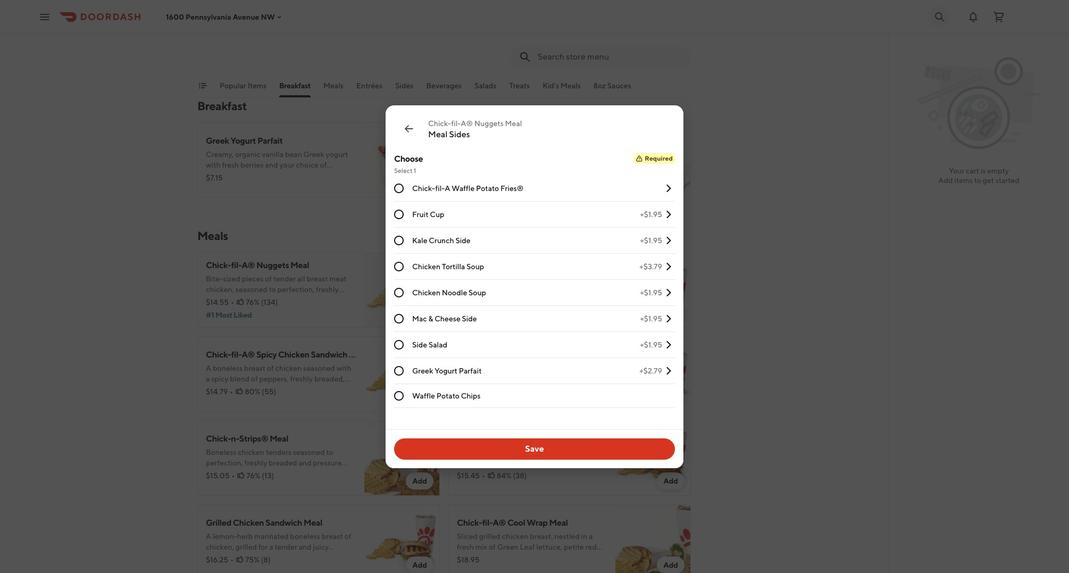 Task type: locate. For each thing, give the bounding box(es) containing it.
80%
[[496, 298, 512, 306], [245, 387, 260, 396]]

meal
[[284, 6, 303, 16], [505, 119, 522, 127], [428, 129, 448, 139], [291, 260, 309, 270], [546, 260, 564, 270], [349, 350, 368, 360], [578, 350, 596, 360], [270, 434, 288, 444], [536, 434, 554, 444], [304, 518, 322, 528], [549, 518, 568, 528]]

fil- down "beverages" button
[[451, 119, 461, 127]]

parfait inside choose group
[[459, 366, 482, 375]]

yogurt up waffle potato chips
[[435, 366, 458, 375]]

most down $14.55 •
[[215, 311, 232, 319]]

1 horizontal spatial nuggets
[[475, 119, 504, 127]]

items
[[955, 176, 973, 185]]

chick- inside choose group
[[412, 184, 435, 192]]

side right crunch
[[456, 236, 471, 244]]

4 +$1.95 from the top
[[640, 314, 662, 323]]

a® up 80% (55)
[[242, 350, 255, 360]]

1 vertical spatial freshly
[[496, 285, 518, 294]]

1 horizontal spatial breaded
[[520, 31, 548, 39]]

76% (13) up treats
[[498, 44, 525, 52]]

perfection,
[[457, 31, 494, 39], [457, 285, 494, 294], [206, 459, 243, 467]]

0 vertical spatial parfait
[[258, 136, 283, 146]]

2 vertical spatial and
[[299, 459, 312, 467]]

a® left cool
[[493, 518, 506, 528]]

0 horizontal spatial of
[[320, 161, 327, 169]]

tenders inside chick-n-strips® meal boneless chicken tenders seasoned to perfection, freshly breaded and pressure cooked in 100% refined peanut oil.
[[266, 448, 292, 457]]

chick- up boneless
[[457, 260, 482, 270]]

of right the choice
[[320, 161, 327, 169]]

• for grilled chicken sandwich meal
[[230, 555, 234, 564]]

perfection, up $15.05 •
[[206, 459, 243, 467]]

0 vertical spatial of
[[320, 161, 327, 169]]

1 liked from the left
[[234, 311, 252, 319]]

1 horizontal spatial boneless
[[457, 20, 488, 29]]

0 vertical spatial fruit cup
[[457, 136, 493, 146]]

add button for chick-fil-a® sandwich meal
[[657, 304, 685, 321]]

0 vertical spatial tenders
[[517, 20, 543, 29]]

side
[[456, 236, 471, 244], [462, 314, 477, 323], [412, 340, 427, 349]]

cooked up "#3"
[[457, 296, 482, 304]]

side left salad
[[412, 340, 427, 349]]

freshly inside chick-n-strips® meal boneless chicken tenders seasoned to perfection, freshly breaded and pressure cooked in 100% refined peanut oil.
[[245, 459, 267, 467]]

80% left (85)
[[496, 298, 512, 306]]

• for chick-fil-a® sandwich meal
[[481, 298, 485, 306]]

add for chick-fil-a® sandwich meal
[[664, 309, 678, 317]]

(13)
[[513, 44, 525, 52], [262, 471, 274, 480]]

sandwich inside chick-fil-a® sandwich meal a boneless breast of chicken seasoned to perfection, freshly breaded, pressure cooked in 100% refined peanut oil.
[[508, 260, 544, 270]]

• for chick-fil-a® deluxe meal
[[482, 471, 485, 480]]

1 vertical spatial fruit cup
[[412, 210, 445, 218]]

meal inside chick-fil-a® sandwich meal a boneless breast of chicken seasoned to perfection, freshly breaded, pressure cooked in 100% refined peanut oil.
[[546, 260, 564, 270]]

a® inside chick-fil-a® sandwich meal a boneless breast of chicken seasoned to perfection, freshly breaded, pressure cooked in 100% refined peanut oil.
[[493, 260, 506, 270]]

fries®
[[501, 184, 524, 192]]

popular items
[[220, 81, 267, 90]]

yogurt
[[231, 136, 256, 146], [435, 366, 458, 375]]

2 vertical spatial 76%
[[247, 471, 260, 480]]

0 vertical spatial fruit
[[457, 136, 475, 146]]

chick-fil-a® nuggets meal
[[206, 260, 309, 270]]

1 vertical spatial fruit
[[412, 210, 429, 218]]

fil-
[[231, 6, 242, 16], [451, 119, 461, 127], [435, 184, 445, 192], [231, 260, 242, 270], [482, 260, 493, 270], [231, 350, 242, 360], [482, 434, 493, 444], [482, 518, 493, 528]]

liked for chick-fil-a® nuggets meal
[[234, 311, 252, 319]]

$18.95
[[457, 555, 480, 564]]

sides inside chick-fil-a® nuggets meal meal sides
[[449, 129, 470, 139]]

1 horizontal spatial sides
[[449, 129, 470, 139]]

breakfast
[[279, 81, 311, 90], [197, 99, 247, 113]]

1 horizontal spatial breakfast
[[279, 81, 311, 90]]

0 vertical spatial (13)
[[513, 44, 525, 52]]

a® down "beverages" button
[[461, 119, 473, 127]]

fruit up chick-fil-a waffle potato fries®
[[457, 136, 475, 146]]

1 horizontal spatial cup
[[477, 136, 493, 146]]

add for chick-fil-a® nuggets meal
[[413, 309, 427, 317]]

parfait inside greek yogurt parfait creamy, organic vanilla bean greek yogurt with fresh berries and your choice of toppings.
[[258, 136, 283, 146]]

to inside chick-fil-a® sandwich meal a boneless breast of chicken seasoned to perfection, freshly breaded, pressure cooked in 100% refined peanut oil.
[[588, 275, 595, 283]]

a® left save
[[493, 434, 506, 444]]

greek
[[206, 136, 229, 146], [304, 150, 325, 159], [412, 366, 433, 375]]

1 most from the left
[[215, 311, 232, 319]]

spicy
[[256, 350, 277, 360], [457, 350, 477, 360]]

in up #3 most liked
[[484, 296, 490, 304]]

cup up kale crunch side
[[430, 210, 445, 218]]

waffle
[[452, 184, 475, 192], [412, 391, 435, 400]]

0 horizontal spatial breaded
[[269, 459, 297, 467]]

5 +$1.95 from the top
[[640, 340, 662, 349]]

parfait up $15.85
[[459, 366, 482, 375]]

peanut inside chick-fil-a® sandwich meal a boneless breast of chicken seasoned to perfection, freshly breaded, pressure cooked in 100% refined peanut oil.
[[538, 296, 562, 304]]

greek up the choice
[[304, 150, 325, 159]]

oil. inside boneless chicken tenders seasoned to perfection, freshly breaded and pressure cooked in 100% refined peanut oil.
[[563, 42, 573, 50]]

greek inside choose group
[[412, 366, 433, 375]]

1 vertical spatial 80%
[[245, 387, 260, 396]]

76% left (134)
[[246, 298, 260, 306]]

2 vertical spatial oil.
[[312, 469, 322, 478]]

80% (85)
[[496, 298, 528, 306]]

treats
[[509, 81, 530, 90]]

refined
[[512, 42, 536, 50], [512, 296, 536, 304], [261, 469, 285, 478]]

76% (13) down 'strips®'
[[247, 471, 274, 480]]

• up #3 most liked
[[481, 298, 485, 306]]

0 vertical spatial cooked
[[457, 42, 482, 50]]

add button for grilled chicken sandwich meal
[[406, 557, 434, 573]]

100% inside chick-fil-a® sandwich meal a boneless breast of chicken seasoned to perfection, freshly breaded, pressure cooked in 100% refined peanut oil.
[[491, 296, 511, 304]]

grilled
[[206, 518, 231, 528]]

• right '$15.05'
[[232, 471, 235, 480]]

100%
[[491, 42, 511, 50], [491, 296, 511, 304], [240, 469, 259, 478]]

most for chick-fil-a® nuggets meal
[[215, 311, 232, 319]]

a inside chick-fil-a® sandwich meal a boneless breast of chicken seasoned to perfection, freshly breaded, pressure cooked in 100% refined peanut oil.
[[457, 275, 462, 283]]

and inside greek yogurt parfait creamy, organic vanilla bean greek yogurt with fresh berries and your choice of toppings.
[[265, 161, 278, 169]]

add for chick-fil-a® spicy chicken sandwich meal
[[413, 393, 427, 401]]

2 vertical spatial refined
[[261, 469, 285, 478]]

0 vertical spatial breaded
[[520, 31, 548, 39]]

chick-fil-a waffle potato fries®
[[412, 184, 524, 192]]

add button for greek yogurt parfait
[[406, 175, 434, 192]]

chick-n-strips® meal image for boneless chicken tenders seasoned to perfection, freshly breaded and pressure cooked in 100% refined peanut oil.
[[616, 0, 691, 68]]

perfection, down boneless
[[457, 285, 494, 294]]

freshly
[[496, 31, 518, 39], [496, 285, 518, 294], [245, 459, 267, 467]]

0 vertical spatial refined
[[512, 42, 536, 50]]

most
[[215, 311, 232, 319], [468, 311, 485, 319]]

breakfast down 'popular'
[[197, 99, 247, 113]]

$7.15
[[206, 173, 223, 182]]

0 horizontal spatial (13)
[[262, 471, 274, 480]]

0 horizontal spatial parfait
[[258, 136, 283, 146]]

freshly down breast
[[496, 285, 518, 294]]

1 vertical spatial cooked
[[457, 296, 482, 304]]

chick- up $18.95
[[457, 518, 482, 528]]

of right breast
[[518, 275, 525, 283]]

0 vertical spatial pressure
[[564, 31, 593, 39]]

2 vertical spatial side
[[412, 340, 427, 349]]

0 vertical spatial greek
[[206, 136, 229, 146]]

0 vertical spatial and
[[550, 31, 563, 39]]

80% for chick-fil-a® sandwich meal
[[496, 298, 512, 306]]

sauces
[[608, 81, 631, 90]]

76% up treats
[[498, 44, 512, 52]]

sides down "beverages" button
[[449, 129, 470, 139]]

0 vertical spatial a
[[445, 184, 450, 192]]

1 vertical spatial parfait
[[459, 366, 482, 375]]

freshly up treats
[[496, 31, 518, 39]]

1 vertical spatial 100%
[[491, 296, 511, 304]]

+$1.95
[[640, 210, 662, 218], [640, 236, 662, 244], [640, 288, 662, 297], [640, 314, 662, 323], [640, 340, 662, 349]]

1 vertical spatial cup
[[430, 210, 445, 218]]

perfection, inside boneless chicken tenders seasoned to perfection, freshly breaded and pressure cooked in 100% refined peanut oil.
[[457, 31, 494, 39]]

0 horizontal spatial chick-fil-a® deluxe meal
[[206, 6, 303, 16]]

1
[[414, 166, 416, 174]]

None radio
[[394, 209, 404, 219], [394, 288, 404, 297], [394, 340, 404, 349], [394, 366, 404, 375], [394, 209, 404, 219], [394, 288, 404, 297], [394, 340, 404, 349], [394, 366, 404, 375]]

0 vertical spatial potato
[[476, 184, 499, 192]]

0 horizontal spatial fruit
[[412, 210, 429, 218]]

a down tortilla
[[457, 275, 462, 283]]

oil. inside chick-fil-a® sandwich meal a boneless breast of chicken seasoned to perfection, freshly breaded, pressure cooked in 100% refined peanut oil.
[[563, 296, 573, 304]]

chicken inside chick-n-strips® meal boneless chicken tenders seasoned to perfection, freshly breaded and pressure cooked in 100% refined peanut oil.
[[238, 448, 264, 457]]

add button for chick-n-strips® meal
[[406, 472, 434, 490]]

and inside boneless chicken tenders seasoned to perfection, freshly breaded and pressure cooked in 100% refined peanut oil.
[[550, 31, 563, 39]]

0 vertical spatial 80%
[[496, 298, 512, 306]]

100% up salads
[[491, 42, 511, 50]]

with
[[206, 161, 221, 169]]

100% right $15.05 •
[[240, 469, 259, 478]]

to inside your cart is empty add items to get started
[[975, 176, 982, 185]]

chick- left 'strips®'
[[206, 434, 231, 444]]

a right chick-fil-a waffle potato fries® option
[[445, 184, 450, 192]]

1 vertical spatial (13)
[[262, 471, 274, 480]]

seasoned inside boneless chicken tenders seasoned to perfection, freshly breaded and pressure cooked in 100% refined peanut oil.
[[544, 20, 576, 29]]

+$1.95 for side
[[640, 236, 662, 244]]

1 vertical spatial seasoned
[[554, 275, 586, 283]]

0 vertical spatial deluxe
[[256, 6, 283, 16]]

meals button
[[324, 80, 344, 97]]

0 vertical spatial 76% (13)
[[498, 44, 525, 52]]

1 vertical spatial waffle
[[412, 391, 435, 400]]

potato
[[476, 184, 499, 192], [437, 391, 460, 400]]

cooked up grilled
[[206, 469, 231, 478]]

add for greek yogurt parfait
[[413, 179, 427, 187]]

fresh
[[222, 161, 239, 169]]

oil.
[[563, 42, 573, 50], [563, 296, 573, 304], [312, 469, 322, 478]]

perfection, inside chick-n-strips® meal boneless chicken tenders seasoned to perfection, freshly breaded and pressure cooked in 100% refined peanut oil.
[[206, 459, 243, 467]]

1 vertical spatial soup
[[469, 288, 486, 297]]

0 horizontal spatial spicy
[[256, 350, 277, 360]]

fil- inside chick-fil-a® sandwich meal a boneless breast of chicken seasoned to perfection, freshly breaded, pressure cooked in 100% refined peanut oil.
[[482, 260, 493, 270]]

1 horizontal spatial yogurt
[[435, 366, 458, 375]]

+$3.79
[[640, 262, 662, 271]]

0 vertical spatial freshly
[[496, 31, 518, 39]]

fruit cup up kale
[[412, 210, 445, 218]]

1 vertical spatial greek
[[304, 150, 325, 159]]

add for chick-n-strips® meal
[[413, 477, 427, 485]]

greek yogurt parfait
[[412, 366, 482, 375]]

80% left (55)
[[245, 387, 260, 396]]

0 horizontal spatial yogurt
[[231, 136, 256, 146]]

nuggets up (134)
[[256, 260, 289, 270]]

greek up creamy,
[[206, 136, 229, 146]]

chick-fil-a® nuggets meal meal sides
[[428, 119, 522, 139]]

soup
[[467, 262, 484, 271], [469, 288, 486, 297]]

breaded
[[520, 31, 548, 39], [269, 459, 297, 467]]

• right '$15.45'
[[482, 471, 485, 480]]

yogurt
[[326, 150, 348, 159]]

0 horizontal spatial most
[[215, 311, 232, 319]]

add for fruit cup
[[664, 179, 678, 187]]

0 horizontal spatial 76% (13)
[[247, 471, 274, 480]]

peanut
[[538, 42, 562, 50], [538, 296, 562, 304], [287, 469, 311, 478]]

breakfast right "items"
[[279, 81, 311, 90]]

0 horizontal spatial greek
[[206, 136, 229, 146]]

3 +$1.95 from the top
[[640, 288, 662, 297]]

perfection, up salads
[[457, 31, 494, 39]]

0 vertical spatial chicken
[[489, 20, 515, 29]]

0 vertical spatial cup
[[477, 136, 493, 146]]

of inside chick-fil-a® sandwich meal a boneless breast of chicken seasoned to perfection, freshly breaded, pressure cooked in 100% refined peanut oil.
[[518, 275, 525, 283]]

side down "$14.39 •" at left
[[462, 314, 477, 323]]

$15.45 •
[[457, 471, 485, 480]]

0 vertical spatial 100%
[[491, 42, 511, 50]]

started
[[996, 176, 1020, 185]]

chick-
[[206, 6, 231, 16], [428, 119, 451, 127], [412, 184, 435, 192], [206, 260, 231, 270], [457, 260, 482, 270], [206, 350, 231, 360], [206, 434, 231, 444], [457, 434, 482, 444], [457, 518, 482, 528]]

• up '#1 most liked'
[[231, 298, 234, 306]]

#3 most liked
[[457, 311, 504, 319]]

freshly down 'strips®'
[[245, 459, 267, 467]]

pressure inside chick-fil-a® sandwich meal a boneless breast of chicken seasoned to perfection, freshly breaded, pressure cooked in 100% refined peanut oil.
[[552, 285, 581, 294]]

0 horizontal spatial chick-n-strips® meal image
[[364, 420, 440, 496]]

freshly inside boneless chicken tenders seasoned to perfection, freshly breaded and pressure cooked in 100% refined peanut oil.
[[496, 31, 518, 39]]

peanut inside chick-n-strips® meal boneless chicken tenders seasoned to perfection, freshly breaded and pressure cooked in 100% refined peanut oil.
[[287, 469, 311, 478]]

greek down side salad
[[412, 366, 433, 375]]

1 horizontal spatial liked
[[486, 311, 504, 319]]

dialog containing meal sides
[[386, 105, 684, 468]]

1 vertical spatial refined
[[512, 296, 536, 304]]

100% left (85)
[[491, 296, 511, 304]]

waffle right "waffle potato chips" radio
[[412, 391, 435, 400]]

a
[[445, 184, 450, 192], [457, 275, 462, 283]]

0 vertical spatial sides
[[395, 81, 414, 90]]

2 vertical spatial perfection,
[[206, 459, 243, 467]]

2 vertical spatial deluxe
[[508, 434, 534, 444]]

cooked
[[457, 42, 482, 50], [457, 296, 482, 304], [206, 469, 231, 478]]

of
[[320, 161, 327, 169], [518, 275, 525, 283]]

refined up treats
[[512, 42, 536, 50]]

2 vertical spatial cooked
[[206, 469, 231, 478]]

refined down breaded,
[[512, 296, 536, 304]]

0 horizontal spatial chick-fil-a® deluxe meal image
[[364, 0, 440, 68]]

#1 most liked
[[206, 311, 252, 319]]

cooked inside chick-fil-a® sandwich meal a boneless breast of chicken seasoned to perfection, freshly breaded, pressure cooked in 100% refined peanut oil.
[[457, 296, 482, 304]]

chick-n-strips® meal boneless chicken tenders seasoned to perfection, freshly breaded and pressure cooked in 100% refined peanut oil.
[[206, 434, 342, 478]]

1 horizontal spatial chick-fil-a® deluxe meal
[[457, 434, 554, 444]]

a® up breast
[[493, 260, 506, 270]]

nw
[[261, 13, 275, 21]]

0 vertical spatial waffle
[[452, 184, 475, 192]]

add button for fruit cup
[[657, 175, 685, 192]]

in up salads
[[484, 42, 490, 50]]

most down "$14.39 •" at left
[[468, 311, 485, 319]]

fruit up kale
[[412, 210, 429, 218]]

pennsylvania
[[186, 13, 231, 21]]

2 horizontal spatial meals
[[561, 81, 581, 90]]

(13) up treats
[[513, 44, 525, 52]]

• right $16.25
[[230, 555, 234, 564]]

76% for chick-fil-a® nuggets meal
[[246, 298, 260, 306]]

spicy up greek yogurt parfait
[[457, 350, 477, 360]]

2 most from the left
[[468, 311, 485, 319]]

berries
[[241, 161, 264, 169]]

boneless
[[464, 275, 494, 283]]

fruit
[[457, 136, 475, 146], [412, 210, 429, 218]]

fil- up boneless
[[482, 260, 493, 270]]

breaded inside boneless chicken tenders seasoned to perfection, freshly breaded and pressure cooked in 100% refined peanut oil.
[[520, 31, 548, 39]]

chick- down 1
[[412, 184, 435, 192]]

entrées button
[[356, 80, 383, 97]]

0 horizontal spatial a
[[445, 184, 450, 192]]

crunch
[[429, 236, 454, 244]]

1 horizontal spatial fruit
[[457, 136, 475, 146]]

100% inside chick-n-strips® meal boneless chicken tenders seasoned to perfection, freshly breaded and pressure cooked in 100% refined peanut oil.
[[240, 469, 259, 478]]

oil. inside chick-n-strips® meal boneless chicken tenders seasoned to perfection, freshly breaded and pressure cooked in 100% refined peanut oil.
[[312, 469, 322, 478]]

chick- inside chick-fil-a® sandwich meal a boneless breast of chicken seasoned to perfection, freshly breaded, pressure cooked in 100% refined peanut oil.
[[457, 260, 482, 270]]

yogurt inside choose group
[[435, 366, 458, 375]]

2 +$1.95 from the top
[[640, 236, 662, 244]]

0 vertical spatial peanut
[[538, 42, 562, 50]]

1 vertical spatial oil.
[[563, 296, 573, 304]]

in inside boneless chicken tenders seasoned to perfection, freshly breaded and pressure cooked in 100% refined peanut oil.
[[484, 42, 490, 50]]

yogurt for greek yogurt parfait
[[435, 366, 458, 375]]

0 horizontal spatial deluxe
[[256, 6, 283, 16]]

fruit cup image
[[616, 122, 691, 198]]

chick- right 'back' icon
[[428, 119, 451, 127]]

in inside chick-n-strips® meal boneless chicken tenders seasoned to perfection, freshly breaded and pressure cooked in 100% refined peanut oil.
[[233, 469, 239, 478]]

soup up "$14.39 •" at left
[[469, 288, 486, 297]]

get
[[983, 176, 994, 185]]

potato left the fries®
[[476, 184, 499, 192]]

2 liked from the left
[[486, 311, 504, 319]]

side salad
[[412, 340, 448, 349]]

chicken
[[412, 262, 441, 271], [412, 288, 441, 297], [278, 350, 309, 360], [479, 350, 510, 360], [233, 518, 264, 528]]

greek yogurt parfait creamy, organic vanilla bean greek yogurt with fresh berries and your choice of toppings.
[[206, 136, 348, 180]]

•
[[231, 298, 234, 306], [481, 298, 485, 306], [230, 387, 233, 396], [232, 471, 235, 480], [482, 471, 485, 480], [230, 555, 234, 564]]

treats button
[[509, 80, 530, 97]]

fil- inside choose group
[[435, 184, 445, 192]]

parfait for greek yogurt parfait creamy, organic vanilla bean greek yogurt with fresh berries and your choice of toppings.
[[258, 136, 283, 146]]

freshly inside chick-fil-a® sandwich meal a boneless breast of chicken seasoned to perfection, freshly breaded, pressure cooked in 100% refined peanut oil.
[[496, 285, 518, 294]]

2 vertical spatial peanut
[[287, 469, 311, 478]]

0 vertical spatial side
[[456, 236, 471, 244]]

soup up boneless
[[467, 262, 484, 271]]

chick-fil-a® deluxe meal image
[[364, 0, 440, 68], [616, 420, 691, 496]]

to
[[578, 20, 585, 29], [975, 176, 982, 185], [588, 275, 595, 283], [326, 448, 333, 457]]

chick- up $14.79 •
[[206, 350, 231, 360]]

sides right entrées
[[395, 81, 414, 90]]

+$1.95 for soup
[[640, 288, 662, 297]]

chick- up $14.55
[[206, 260, 231, 270]]

tenders
[[517, 20, 543, 29], [266, 448, 292, 457]]

0 vertical spatial oil.
[[563, 42, 573, 50]]

fil- inside chick-fil-a® nuggets meal meal sides
[[451, 119, 461, 127]]

nuggets for chick-fil-a® nuggets meal
[[256, 260, 289, 270]]

0 vertical spatial chick-n-strips® meal image
[[616, 0, 691, 68]]

liked for chick-fil-a® sandwich meal
[[486, 311, 504, 319]]

refined down 'strips®'
[[261, 469, 285, 478]]

0 vertical spatial boneless
[[457, 20, 488, 29]]

greek for greek yogurt parfait
[[412, 366, 433, 375]]

76% right $15.05 •
[[247, 471, 260, 480]]

dialog
[[386, 105, 684, 468]]

potato left chips
[[437, 391, 460, 400]]

waffle left the fries®
[[452, 184, 475, 192]]

2 vertical spatial greek
[[412, 366, 433, 375]]

bean
[[285, 150, 302, 159]]

fil- right chick-fil-a waffle potato fries® option
[[435, 184, 445, 192]]

0 vertical spatial soup
[[467, 262, 484, 271]]

0 horizontal spatial tenders
[[266, 448, 292, 457]]

and inside chick-n-strips® meal boneless chicken tenders seasoned to perfection, freshly breaded and pressure cooked in 100% refined peanut oil.
[[299, 459, 312, 467]]

chick-fil-a® spicy chicken sandwich meal
[[206, 350, 368, 360]]

nuggets inside chick-fil-a® nuggets meal meal sides
[[475, 119, 504, 127]]

yogurt up organic
[[231, 136, 256, 146]]

grilled chicken sandwich meal image
[[364, 504, 440, 573]]

0 vertical spatial chick-fil-a® deluxe meal
[[206, 6, 303, 16]]

yogurt inside greek yogurt parfait creamy, organic vanilla bean greek yogurt with fresh berries and your choice of toppings.
[[231, 136, 256, 146]]

0 vertical spatial perfection,
[[457, 31, 494, 39]]

1 horizontal spatial potato
[[476, 184, 499, 192]]

parfait up the vanilla
[[258, 136, 283, 146]]

• right $14.79 in the left of the page
[[230, 387, 233, 396]]

1 vertical spatial peanut
[[538, 296, 562, 304]]

Waffle Potato Chips radio
[[394, 391, 404, 400]]

cooked up salads
[[457, 42, 482, 50]]

liked down 76% (134)
[[234, 311, 252, 319]]

liked down 80% (85) at the left
[[486, 311, 504, 319]]

add for chick-fil-a® cool wrap meal
[[664, 561, 678, 569]]

1 vertical spatial chick-fil-a® deluxe meal
[[457, 434, 554, 444]]

pressure inside boneless chicken tenders seasoned to perfection, freshly breaded and pressure cooked in 100% refined peanut oil.
[[564, 31, 593, 39]]

chick-n-strips® meal image
[[616, 0, 691, 68], [364, 420, 440, 496]]

soup for chicken tortilla soup
[[467, 262, 484, 271]]

in right '$15.05'
[[233, 469, 239, 478]]

beverages button
[[426, 80, 462, 97]]

1 +$1.95 from the top
[[640, 210, 662, 218]]

chick-fil-a® sandwich meal a boneless breast of chicken seasoned to perfection, freshly breaded, pressure cooked in 100% refined peanut oil.
[[457, 260, 595, 304]]

chick- inside chick-n-strips® meal boneless chicken tenders seasoned to perfection, freshly breaded and pressure cooked in 100% refined peanut oil.
[[206, 434, 231, 444]]

(13) down 'strips®'
[[262, 471, 274, 480]]

1 horizontal spatial tenders
[[517, 20, 543, 29]]

breaded inside chick-n-strips® meal boneless chicken tenders seasoned to perfection, freshly breaded and pressure cooked in 100% refined peanut oil.
[[269, 459, 297, 467]]

cup up chick-fil-a waffle potato fries®
[[477, 136, 493, 146]]

spicy up (55)
[[256, 350, 277, 360]]

1 vertical spatial and
[[265, 161, 278, 169]]

chick-n-strips® meal image for chick-n-strips® meal
[[364, 420, 440, 496]]

nuggets down salads button
[[475, 119, 504, 127]]

a inside choose group
[[445, 184, 450, 192]]

1 vertical spatial a
[[457, 275, 462, 283]]

#3
[[457, 311, 467, 319]]

$15.45
[[457, 471, 480, 480]]

refined inside chick-fil-a® sandwich meal a boneless breast of chicken seasoned to perfection, freshly breaded, pressure cooked in 100% refined peanut oil.
[[512, 296, 536, 304]]

chick-fil-a® sandwich meal image
[[616, 252, 691, 328]]

fruit cup up chick-fil-a waffle potato fries®
[[457, 136, 493, 146]]

0 horizontal spatial liked
[[234, 311, 252, 319]]

1 horizontal spatial parfait
[[459, 366, 482, 375]]

save
[[525, 443, 544, 454]]

None radio
[[394, 235, 404, 245], [394, 262, 404, 271], [394, 314, 404, 323], [394, 235, 404, 245], [394, 262, 404, 271], [394, 314, 404, 323]]

&
[[429, 314, 433, 323]]

mac
[[412, 314, 427, 323]]

2 horizontal spatial deluxe
[[550, 350, 576, 360]]

Chick-fil-A Waffle Potato Fries® radio
[[394, 183, 404, 193]]

chick-fil-a® spicy chicken sandwich meal image
[[364, 336, 440, 412]]



Task type: describe. For each thing, give the bounding box(es) containing it.
0 horizontal spatial sides
[[395, 81, 414, 90]]

+$1.95 for cheese
[[640, 314, 662, 323]]

$14.39
[[457, 298, 479, 306]]

0 horizontal spatial potato
[[437, 391, 460, 400]]

spicy chicken sandwich deluxe meal image
[[616, 336, 691, 412]]

84%
[[497, 471, 512, 480]]

$14.79
[[206, 387, 228, 396]]

salad
[[429, 340, 448, 349]]

0 horizontal spatial breakfast
[[197, 99, 247, 113]]

add for chick-fil-a® deluxe meal
[[664, 477, 678, 485]]

(55)
[[262, 387, 276, 396]]

(8)
[[261, 555, 271, 564]]

is
[[981, 167, 986, 175]]

1 horizontal spatial (13)
[[513, 44, 525, 52]]

$15.05
[[206, 471, 230, 480]]

75% (8)
[[245, 555, 271, 564]]

chick-fil-a® cool wrap meal image
[[616, 504, 691, 573]]

chick- up '$15.45'
[[457, 434, 482, 444]]

chick- left avenue
[[206, 6, 231, 16]]

fil- up $14.55 •
[[231, 260, 242, 270]]

$15.05 •
[[206, 471, 235, 480]]

1600 pennsylvania avenue nw button
[[166, 13, 284, 21]]

back image
[[403, 122, 416, 135]]

8oz
[[594, 81, 606, 90]]

select
[[394, 166, 413, 174]]

waffle potato chips
[[412, 391, 481, 400]]

add for grilled chicken sandwich meal
[[413, 561, 427, 569]]

a® left nw
[[242, 6, 255, 16]]

cooked inside boneless chicken tenders seasoned to perfection, freshly breaded and pressure cooked in 100% refined peanut oil.
[[457, 42, 482, 50]]

(134)
[[261, 298, 278, 306]]

cart
[[966, 167, 980, 175]]

of inside greek yogurt parfait creamy, organic vanilla bean greek yogurt with fresh berries and your choice of toppings.
[[320, 161, 327, 169]]

0 vertical spatial 76%
[[498, 44, 512, 52]]

75%
[[245, 555, 260, 564]]

80% for chick-fil-a® spicy chicken sandwich meal
[[245, 387, 260, 396]]

perfection, inside chick-fil-a® sandwich meal a boneless breast of chicken seasoned to perfection, freshly breaded, pressure cooked in 100% refined peanut oil.
[[457, 285, 494, 294]]

and for parfait
[[265, 161, 278, 169]]

noodle
[[442, 288, 467, 297]]

salads
[[475, 81, 497, 90]]

(85)
[[513, 298, 528, 306]]

1 vertical spatial side
[[462, 314, 477, 323]]

0 items, open order cart image
[[993, 10, 1006, 23]]

parfait for greek yogurt parfait
[[459, 366, 482, 375]]

chick- inside chick-fil-a® nuggets meal meal sides
[[428, 119, 451, 127]]

kale
[[412, 236, 428, 244]]

cup inside choose group
[[430, 210, 445, 218]]

$14.39 •
[[457, 298, 485, 306]]

creamy,
[[206, 150, 234, 159]]

kale crunch side
[[412, 236, 471, 244]]

a® up 76% (134)
[[242, 260, 255, 270]]

2 spicy from the left
[[457, 350, 477, 360]]

$15.85
[[457, 387, 480, 396]]

salads button
[[475, 80, 497, 97]]

required
[[645, 154, 673, 162]]

n-
[[231, 434, 239, 444]]

76% for chick-n-strips® meal
[[247, 471, 260, 480]]

entrées
[[356, 81, 383, 90]]

tenders inside boneless chicken tenders seasoned to perfection, freshly breaded and pressure cooked in 100% refined peanut oil.
[[517, 20, 543, 29]]

1 horizontal spatial waffle
[[452, 184, 475, 192]]

beverages
[[426, 81, 462, 90]]

seasoned inside chick-n-strips® meal boneless chicken tenders seasoned to perfection, freshly breaded and pressure cooked in 100% refined peanut oil.
[[293, 448, 325, 457]]

choose select 1
[[394, 154, 423, 174]]

$16.25
[[206, 555, 228, 564]]

chips
[[461, 391, 481, 400]]

and for strips®
[[299, 459, 312, 467]]

chick-fil-a® deluxe meal for top chick-fil-a® deluxe meal image
[[206, 6, 303, 16]]

(38)
[[513, 471, 527, 480]]

greek yogurt parfait image
[[364, 122, 440, 198]]

fruit inside choose group
[[412, 210, 429, 218]]

1600 pennsylvania avenue nw
[[166, 13, 275, 21]]

fil- down '#1 most liked'
[[231, 350, 242, 360]]

1 horizontal spatial 76% (13)
[[498, 44, 525, 52]]

1 horizontal spatial deluxe
[[508, 434, 534, 444]]

chicken tortilla soup
[[412, 262, 484, 271]]

your
[[280, 161, 295, 169]]

add button for chick-fil-a® nuggets meal
[[406, 304, 434, 321]]

most for chick-fil-a® sandwich meal
[[468, 311, 485, 319]]

peanut inside boneless chicken tenders seasoned to perfection, freshly breaded and pressure cooked in 100% refined peanut oil.
[[538, 42, 562, 50]]

soup for chicken noodle soup
[[469, 288, 486, 297]]

• for chick-fil-a® spicy chicken sandwich meal
[[230, 387, 233, 396]]

add button for chick-fil-a® spicy chicken sandwich meal
[[406, 388, 434, 405]]

spicy chicken sandwich deluxe meal
[[457, 350, 596, 360]]

80% (55)
[[245, 387, 276, 396]]

$16.25 •
[[206, 555, 234, 564]]

grilled chicken sandwich meal
[[206, 518, 322, 528]]

0 horizontal spatial meals
[[197, 229, 228, 243]]

#1
[[206, 311, 214, 319]]

seasoned inside chick-fil-a® sandwich meal a boneless breast of chicken seasoned to perfection, freshly breaded, pressure cooked in 100% refined peanut oil.
[[554, 275, 586, 283]]

fil- up $15.45 •
[[482, 434, 493, 444]]

76% (134)
[[246, 298, 278, 306]]

to inside boneless chicken tenders seasoned to perfection, freshly breaded and pressure cooked in 100% refined peanut oil.
[[578, 20, 585, 29]]

1 horizontal spatial fruit cup
[[457, 136, 493, 146]]

chick-fil-a® cool wrap meal
[[457, 518, 568, 528]]

refined inside chick-n-strips® meal boneless chicken tenders seasoned to perfection, freshly breaded and pressure cooked in 100% refined peanut oil.
[[261, 469, 285, 478]]

8oz sauces
[[594, 81, 631, 90]]

items
[[248, 81, 267, 90]]

add button for chick-fil-a® cool wrap meal
[[657, 557, 685, 573]]

chick-fil-a® nuggets meal image
[[364, 252, 440, 328]]

84% (38)
[[497, 471, 527, 480]]

add inside your cart is empty add items to get started
[[939, 176, 953, 185]]

vanilla
[[262, 150, 284, 159]]

0 vertical spatial breakfast
[[279, 81, 311, 90]]

notification bell image
[[967, 10, 980, 23]]

pressure inside chick-n-strips® meal boneless chicken tenders seasoned to perfection, freshly breaded and pressure cooked in 100% refined peanut oil.
[[313, 459, 342, 467]]

choose
[[394, 154, 423, 164]]

empty
[[988, 167, 1009, 175]]

$14.55 •
[[206, 298, 234, 306]]

yogurt for greek yogurt parfait creamy, organic vanilla bean greek yogurt with fresh berries and your choice of toppings.
[[231, 136, 256, 146]]

in inside chick-fil-a® sandwich meal a boneless breast of chicken seasoned to perfection, freshly breaded, pressure cooked in 100% refined peanut oil.
[[484, 296, 490, 304]]

choose group
[[394, 153, 675, 408]]

chick-fil-a® deluxe meal for rightmost chick-fil-a® deluxe meal image
[[457, 434, 554, 444]]

strips®
[[239, 434, 268, 444]]

boneless inside boneless chicken tenders seasoned to perfection, freshly breaded and pressure cooked in 100% refined peanut oil.
[[457, 20, 488, 29]]

1 horizontal spatial chick-fil-a® deluxe meal image
[[616, 420, 691, 496]]

your cart is empty add items to get started
[[939, 167, 1020, 185]]

wrap
[[527, 518, 548, 528]]

nuggets for chick-fil-a® nuggets meal meal sides
[[475, 119, 504, 127]]

kid's meals
[[543, 81, 581, 90]]

1 vertical spatial deluxe
[[550, 350, 576, 360]]

cheese
[[435, 314, 461, 323]]

open menu image
[[38, 10, 51, 23]]

mac & cheese side
[[412, 314, 477, 323]]

1600
[[166, 13, 184, 21]]

meals inside button
[[561, 81, 581, 90]]

• for chick-n-strips® meal
[[232, 471, 235, 480]]

tortilla
[[442, 262, 465, 271]]

boneless inside chick-n-strips® meal boneless chicken tenders seasoned to perfection, freshly breaded and pressure cooked in 100% refined peanut oil.
[[206, 448, 236, 457]]

toppings.
[[206, 171, 237, 180]]

popular
[[220, 81, 246, 90]]

fil- left cool
[[482, 518, 493, 528]]

cool
[[508, 518, 525, 528]]

• for chick-fil-a® nuggets meal
[[231, 298, 234, 306]]

organic
[[235, 150, 261, 159]]

your
[[949, 167, 965, 175]]

avenue
[[233, 13, 259, 21]]

meal inside chick-n-strips® meal boneless chicken tenders seasoned to perfection, freshly breaded and pressure cooked in 100% refined peanut oil.
[[270, 434, 288, 444]]

choice
[[296, 161, 319, 169]]

Item Search search field
[[538, 51, 683, 63]]

to inside chick-n-strips® meal boneless chicken tenders seasoned to perfection, freshly breaded and pressure cooked in 100% refined peanut oil.
[[326, 448, 333, 457]]

add button for chick-fil-a® deluxe meal
[[657, 472, 685, 490]]

100% inside boneless chicken tenders seasoned to perfection, freshly breaded and pressure cooked in 100% refined peanut oil.
[[491, 42, 511, 50]]

greek for greek yogurt parfait creamy, organic vanilla bean greek yogurt with fresh berries and your choice of toppings.
[[206, 136, 229, 146]]

1 spicy from the left
[[256, 350, 277, 360]]

fruit cup inside choose group
[[412, 210, 445, 218]]

1 horizontal spatial meals
[[324, 81, 344, 90]]

save button
[[394, 438, 675, 459]]

chicken inside chick-fil-a® sandwich meal a boneless breast of chicken seasoned to perfection, freshly breaded, pressure cooked in 100% refined peanut oil.
[[527, 275, 553, 283]]

0 vertical spatial chick-fil-a® deluxe meal image
[[364, 0, 440, 68]]

cooked inside chick-n-strips® meal boneless chicken tenders seasoned to perfection, freshly breaded and pressure cooked in 100% refined peanut oil.
[[206, 469, 231, 478]]

refined inside boneless chicken tenders seasoned to perfection, freshly breaded and pressure cooked in 100% refined peanut oil.
[[512, 42, 536, 50]]

chicken inside boneless chicken tenders seasoned to perfection, freshly breaded and pressure cooked in 100% refined peanut oil.
[[489, 20, 515, 29]]

kid's meals button
[[543, 80, 581, 97]]

fil- left nw
[[231, 6, 242, 16]]

a® inside chick-fil-a® nuggets meal meal sides
[[461, 119, 473, 127]]



Task type: vqa. For each thing, say whether or not it's contained in the screenshot.
$3.69
no



